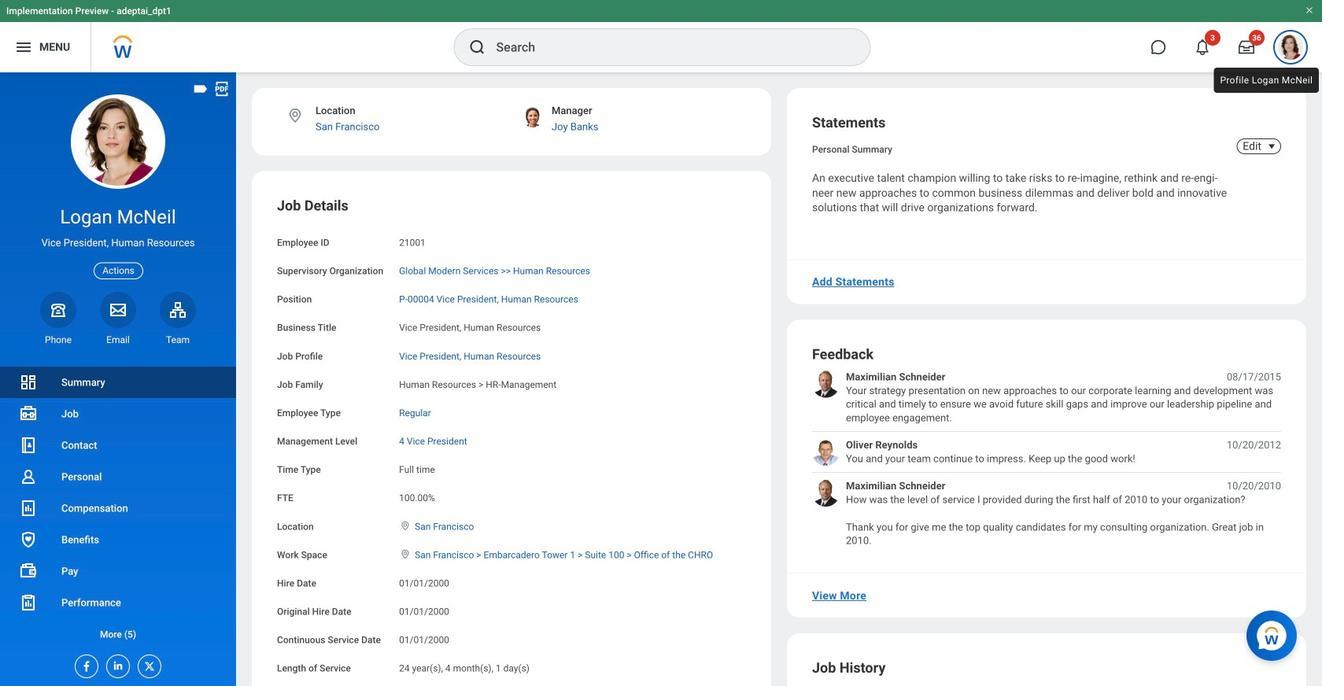 Task type: locate. For each thing, give the bounding box(es) containing it.
0 horizontal spatial location image
[[286, 107, 304, 124]]

employee's photo (maximilian schneider) image down employee's photo (oliver reynolds)
[[812, 479, 840, 507]]

employee's photo (maximilian schneider) image
[[812, 370, 840, 398], [812, 479, 840, 507]]

location image
[[399, 520, 412, 531]]

pay image
[[19, 562, 38, 581]]

navigation pane region
[[0, 72, 236, 686]]

Search Workday  search field
[[496, 30, 838, 65]]

1 employee's photo (maximilian schneider) image from the top
[[812, 370, 840, 398]]

group
[[277, 196, 746, 686]]

mail image
[[109, 300, 127, 319]]

list
[[0, 367, 236, 650], [812, 370, 1281, 548]]

view printable version (pdf) image
[[213, 80, 231, 98]]

search image
[[468, 38, 487, 57]]

0 vertical spatial employee's photo (maximilian schneider) image
[[812, 370, 840, 398]]

banner
[[0, 0, 1322, 72]]

1 vertical spatial employee's photo (maximilian schneider) image
[[812, 479, 840, 507]]

tooltip
[[1211, 65, 1322, 96]]

employee's photo (oliver reynolds) image
[[812, 438, 840, 466]]

facebook image
[[76, 655, 93, 673]]

1 vertical spatial location image
[[399, 549, 412, 560]]

summary image
[[19, 373, 38, 392]]

full time element
[[399, 461, 435, 475]]

location image
[[286, 107, 304, 124], [399, 549, 412, 560]]

performance image
[[19, 593, 38, 612]]

employee's photo (maximilian schneider) image up employee's photo (oliver reynolds)
[[812, 370, 840, 398]]

0 horizontal spatial list
[[0, 367, 236, 650]]



Task type: vqa. For each thing, say whether or not it's contained in the screenshot.
Holiday Veterans Day
no



Task type: describe. For each thing, give the bounding box(es) containing it.
team logan mcneil element
[[160, 334, 196, 346]]

view team image
[[168, 300, 187, 319]]

0 vertical spatial location image
[[286, 107, 304, 124]]

personal summary element
[[812, 141, 892, 155]]

contact image
[[19, 436, 38, 455]]

1 horizontal spatial location image
[[399, 549, 412, 560]]

email logan mcneil element
[[100, 334, 136, 346]]

inbox large image
[[1239, 39, 1254, 55]]

1 horizontal spatial list
[[812, 370, 1281, 548]]

phone logan mcneil element
[[40, 334, 76, 346]]

benefits image
[[19, 530, 38, 549]]

personal image
[[19, 467, 38, 486]]

caret down image
[[1262, 140, 1281, 153]]

job image
[[19, 404, 38, 423]]

profile logan mcneil image
[[1278, 35, 1303, 63]]

x image
[[138, 655, 156, 673]]

phone image
[[47, 300, 69, 319]]

2 employee's photo (maximilian schneider) image from the top
[[812, 479, 840, 507]]

tag image
[[192, 80, 209, 98]]

notifications large image
[[1195, 39, 1210, 55]]

close environment banner image
[[1305, 6, 1314, 15]]

compensation image
[[19, 499, 38, 518]]

justify image
[[14, 38, 33, 57]]

linkedin image
[[107, 655, 124, 672]]



